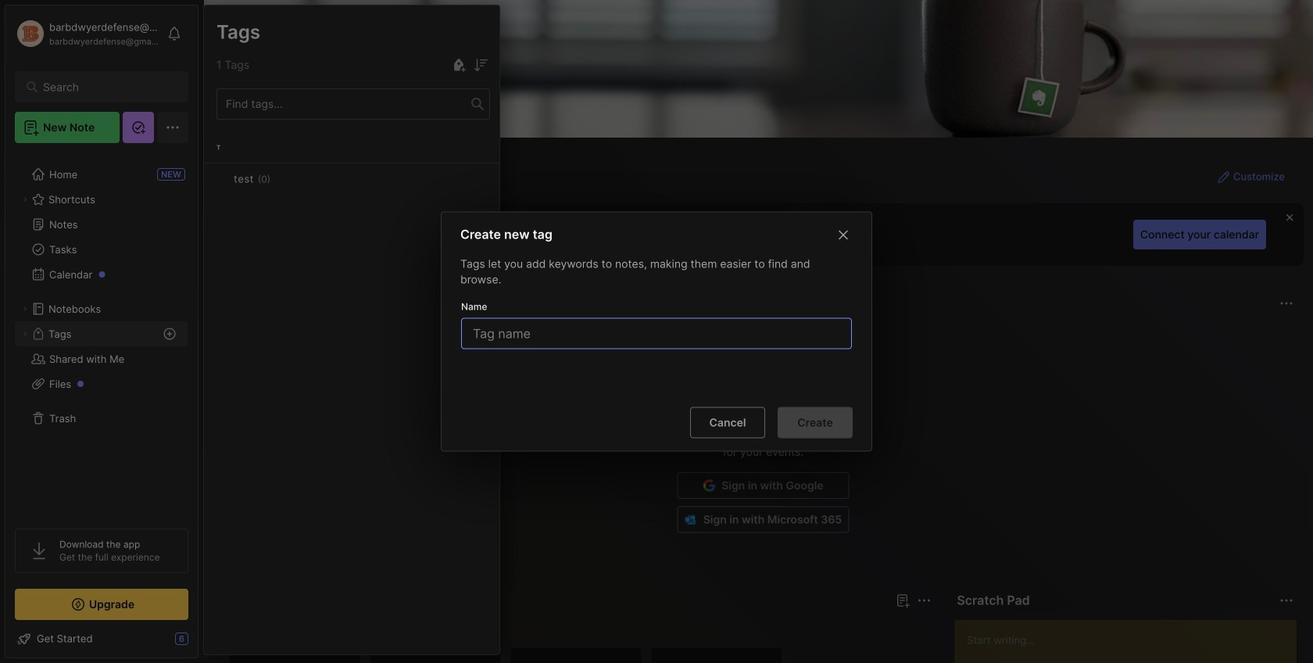Task type: describe. For each thing, give the bounding box(es) containing it.
none search field inside main element
[[43, 77, 168, 96]]

expand notebooks image
[[20, 304, 30, 314]]

close image
[[834, 226, 853, 244]]

Tag name text field
[[472, 319, 845, 348]]

main element
[[0, 0, 203, 663]]

expand tags image
[[20, 329, 30, 339]]

1 vertical spatial row group
[[229, 648, 792, 663]]

Start writing… text field
[[968, 620, 1297, 663]]



Task type: vqa. For each thing, say whether or not it's contained in the screenshot.
tree on the left of the page
yes



Task type: locate. For each thing, give the bounding box(es) containing it.
create new tag image
[[450, 56, 468, 74]]

Find tags… text field
[[217, 93, 472, 115]]

None search field
[[43, 77, 168, 96]]

tree
[[5, 153, 198, 515]]

Search text field
[[43, 80, 168, 95]]

row group
[[204, 132, 500, 217], [229, 648, 792, 663]]

0 vertical spatial row group
[[204, 132, 500, 217]]

tree inside main element
[[5, 153, 198, 515]]

tab
[[232, 619, 278, 638]]



